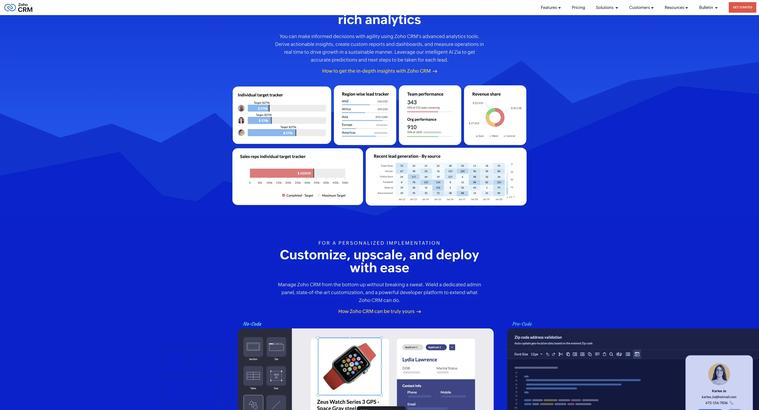 Task type: vqa. For each thing, say whether or not it's contained in the screenshot.
insights, in the top left of the page
yes



Task type: locate. For each thing, give the bounding box(es) containing it.
and down implementation
[[410, 247, 434, 262]]

to
[[305, 49, 309, 55], [462, 49, 467, 55], [392, 57, 397, 63], [334, 68, 339, 74], [444, 290, 449, 295]]

the left in-
[[348, 68, 356, 74]]

bulletin
[[700, 5, 715, 10]]

with
[[450, 0, 477, 14], [356, 34, 366, 39], [396, 68, 406, 74], [350, 260, 377, 275]]

and down sustainable
[[359, 57, 367, 63]]

0 horizontal spatial operations
[[379, 0, 447, 14]]

and inside from the bottom up without breaking a sweat. wield a dedicated admin panel, state-of-the-art customization, and a powerful developer platform to extend what zoho crm can do.
[[366, 290, 374, 295]]

1 horizontal spatial operations
[[455, 41, 479, 47]]

0 horizontal spatial get
[[339, 68, 347, 74]]

0 vertical spatial in
[[480, 41, 484, 47]]

to down dedicated
[[444, 290, 449, 295]]

of-
[[309, 290, 315, 295]]

0 horizontal spatial in
[[340, 49, 344, 55]]

agility
[[367, 34, 380, 39]]

zoho down up
[[359, 297, 371, 303]]

features
[[541, 5, 557, 10]]

overall tracker image
[[233, 148, 363, 206]]

state-
[[297, 290, 309, 295]]

1 horizontal spatial in
[[480, 41, 484, 47]]

1 vertical spatial can
[[384, 297, 392, 303]]

1 vertical spatial analytics
[[446, 34, 466, 39]]

2 code from the left
[[522, 321, 532, 327]]

analytics up measure
[[446, 34, 466, 39]]

you
[[280, 34, 288, 39]]

to right time
[[305, 49, 309, 55]]

dedicated
[[443, 282, 466, 288]]

0 vertical spatial analytics
[[365, 12, 421, 27]]

ai
[[449, 49, 454, 55]]

get
[[468, 49, 475, 55], [339, 68, 347, 74]]

0 vertical spatial the
[[348, 68, 356, 74]]

1 vertical spatial the
[[334, 282, 341, 288]]

and inside for a personalized implementation customize, upscale, and deploy with ease
[[410, 247, 434, 262]]

zoho
[[395, 34, 406, 39], [407, 68, 419, 74], [297, 282, 309, 288], [359, 297, 371, 303], [350, 308, 362, 314]]

lead gen by source image
[[366, 148, 527, 206]]

code
[[252, 321, 262, 327], [522, 321, 532, 327]]

sustainable
[[349, 49, 374, 55]]

be left 'truly'
[[384, 308, 390, 314]]

to inside from the bottom up without breaking a sweat. wield a dedicated admin panel, state-of-the-art customization, and a powerful developer platform to extend what zoho crm can do.
[[444, 290, 449, 295]]

can left 'truly'
[[375, 308, 383, 314]]

1 vertical spatial how
[[339, 308, 349, 314]]

how for how zoho crm can be truly yours
[[339, 308, 349, 314]]

2 horizontal spatial can
[[384, 297, 392, 303]]

0 horizontal spatial how
[[323, 68, 333, 74]]

0 vertical spatial get
[[468, 49, 475, 55]]

a down without
[[375, 290, 378, 295]]

0 horizontal spatial the
[[334, 282, 341, 288]]

deploy
[[436, 247, 480, 262]]

1 horizontal spatial can
[[375, 308, 383, 314]]

make
[[298, 34, 311, 39]]

and
[[386, 41, 395, 47], [425, 41, 433, 47], [359, 57, 367, 63], [410, 247, 434, 262], [366, 290, 374, 295]]

resources
[[665, 5, 685, 10]]

analytics
[[365, 12, 421, 27], [446, 34, 466, 39]]

what
[[467, 290, 478, 295]]

and down the using
[[386, 41, 395, 47]]

be
[[398, 57, 404, 63], [384, 308, 390, 314]]

0 vertical spatial how
[[323, 68, 333, 74]]

the right the from
[[334, 282, 341, 288]]

a up developer at the right
[[406, 282, 409, 288]]

implementation
[[387, 240, 441, 246]]

analytics inside hyper-manage operations with rich analytics
[[365, 12, 421, 27]]

analytics up the using
[[365, 12, 421, 27]]

manner.
[[375, 49, 394, 55]]

customize,
[[280, 247, 351, 262]]

get down 'predictions'
[[339, 68, 347, 74]]

code for no-
[[252, 321, 262, 327]]

2 vertical spatial can
[[375, 308, 383, 314]]

create
[[336, 41, 350, 47]]

zia
[[455, 49, 461, 55]]

yours
[[402, 308, 415, 314]]

no-
[[243, 321, 252, 327]]

drive
[[310, 49, 322, 55]]

0 vertical spatial be
[[398, 57, 404, 63]]

1 horizontal spatial code
[[522, 321, 532, 327]]

regional tracker image
[[334, 85, 397, 145]]

0 vertical spatial can
[[289, 34, 297, 39]]

a
[[345, 49, 348, 55], [406, 282, 409, 288], [440, 282, 442, 288], [375, 290, 378, 295]]

crm up the of-
[[310, 282, 321, 288]]

a inside advanced analytics tools. derive actionable insights, create custom reports and dashboards, and measure operations in real time to drive growth in a sustainable manner. leverage our intelligent ai zia to get accurate predictions and next steps to be taken for each lead.
[[345, 49, 348, 55]]

code for pro-
[[522, 321, 532, 327]]

zoho down "customization,"
[[350, 308, 362, 314]]

crm down from the bottom up without breaking a sweat. wield a dedicated admin panel, state-of-the-art customization, and a powerful developer platform to extend what zoho crm can do.
[[363, 308, 374, 314]]

how down "customization,"
[[339, 308, 349, 314]]

features link
[[541, 0, 562, 15]]

can right you
[[289, 34, 297, 39]]

1 horizontal spatial how
[[339, 308, 349, 314]]

using
[[381, 34, 394, 39]]

0 vertical spatial operations
[[379, 0, 447, 14]]

in
[[480, 41, 484, 47], [340, 49, 344, 55]]

pricing link
[[572, 0, 586, 15]]

you can make informed decisions with agility using zoho crm's
[[280, 34, 422, 39]]

1 vertical spatial get
[[339, 68, 347, 74]]

1 code from the left
[[252, 321, 262, 327]]

up
[[360, 282, 366, 288]]

art
[[324, 290, 330, 295]]

can down powerful in the bottom of the page
[[384, 297, 392, 303]]

1 vertical spatial in
[[340, 49, 344, 55]]

how
[[323, 68, 333, 74], [339, 308, 349, 314]]

a
[[333, 240, 337, 246]]

intelligent
[[425, 49, 448, 55]]

can
[[289, 34, 297, 39], [384, 297, 392, 303], [375, 308, 383, 314]]

depth
[[363, 68, 376, 74]]

crm up how zoho crm can be truly yours
[[372, 297, 383, 303]]

our
[[417, 49, 424, 55]]

custom
[[351, 41, 368, 47]]

0 horizontal spatial be
[[384, 308, 390, 314]]

do.
[[393, 297, 401, 303]]

1 horizontal spatial analytics
[[446, 34, 466, 39]]

zoho inside from the bottom up without breaking a sweat. wield a dedicated admin panel, state-of-the-art customization, and a powerful developer platform to extend what zoho crm can do.
[[359, 297, 371, 303]]

pricing
[[572, 5, 586, 10]]

to down 'predictions'
[[334, 68, 339, 74]]

1 horizontal spatial get
[[468, 49, 475, 55]]

a up 'predictions'
[[345, 49, 348, 55]]

upscale,
[[354, 247, 407, 262]]

hyper-manage operations with rich analytics
[[283, 0, 477, 27]]

measure
[[434, 41, 454, 47]]

get right 'zia'
[[468, 49, 475, 55]]

informed
[[312, 34, 332, 39]]

reports
[[369, 41, 385, 47]]

performance tracker image
[[399, 85, 462, 145]]

how down accurate at the left top
[[323, 68, 333, 74]]

platform
[[424, 290, 443, 295]]

be down leverage
[[398, 57, 404, 63]]

1 horizontal spatial be
[[398, 57, 404, 63]]

the
[[348, 68, 356, 74], [334, 282, 341, 288]]

and down without
[[366, 290, 374, 295]]

1 vertical spatial operations
[[455, 41, 479, 47]]

with inside for a personalized implementation customize, upscale, and deploy with ease
[[350, 260, 377, 275]]

0 horizontal spatial code
[[252, 321, 262, 327]]

0 horizontal spatial analytics
[[365, 12, 421, 27]]

how zoho crm can be truly yours
[[339, 308, 415, 314]]

pro-code
[[513, 321, 532, 327]]



Task type: describe. For each thing, give the bounding box(es) containing it.
sweat.
[[410, 282, 425, 288]]

rich
[[338, 12, 362, 27]]

how for how to get the in-depth insights with zoho crm
[[323, 68, 333, 74]]

no-code
[[243, 321, 262, 327]]

steps
[[379, 57, 391, 63]]

for
[[418, 57, 425, 63]]

and down advanced
[[425, 41, 433, 47]]

real
[[284, 49, 292, 55]]

bulletin link
[[700, 0, 719, 15]]

powerful
[[379, 290, 399, 295]]

each
[[426, 57, 437, 63]]

for
[[319, 240, 331, 246]]

individual tracker image
[[233, 85, 331, 145]]

accurate
[[311, 57, 331, 63]]

from
[[322, 282, 333, 288]]

dashboards,
[[396, 41, 424, 47]]

wield
[[426, 282, 439, 288]]

operations inside advanced analytics tools. derive actionable insights, create custom reports and dashboards, and measure operations in real time to drive growth in a sustainable manner. leverage our intelligent ai zia to get accurate predictions and next steps to be taken for each lead.
[[455, 41, 479, 47]]

analytics inside advanced analytics tools. derive actionable insights, create custom reports and dashboards, and measure operations in real time to drive growth in a sustainable manner. leverage our intelligent ai zia to get accurate predictions and next steps to be taken for each lead.
[[446, 34, 466, 39]]

next
[[368, 57, 378, 63]]

without
[[367, 282, 384, 288]]

zoho crm logo image
[[4, 1, 33, 13]]

get inside advanced analytics tools. derive actionable insights, create custom reports and dashboards, and measure operations in real time to drive growth in a sustainable manner. leverage our intelligent ai zia to get accurate predictions and next steps to be taken for each lead.
[[468, 49, 475, 55]]

the-
[[315, 290, 324, 295]]

with inside hyper-manage operations with rich analytics
[[450, 0, 477, 14]]

actionable
[[291, 41, 315, 47]]

get started
[[734, 6, 753, 9]]

solutions link
[[596, 0, 619, 15]]

advanced analytics tools. derive actionable insights, create custom reports and dashboards, and measure operations in real time to drive growth in a sustainable manner. leverage our intelligent ai zia to get accurate predictions and next steps to be taken for each lead.
[[275, 34, 484, 63]]

decisions
[[333, 34, 355, 39]]

1 vertical spatial be
[[384, 308, 390, 314]]

get started link
[[730, 2, 757, 13]]

predictions
[[332, 57, 358, 63]]

revenue share image
[[464, 85, 527, 145]]

developer
[[400, 290, 423, 295]]

personalized
[[339, 240, 385, 246]]

bottom
[[342, 282, 359, 288]]

truly
[[391, 308, 401, 314]]

leverage
[[395, 49, 416, 55]]

the inside from the bottom up without breaking a sweat. wield a dedicated admin panel, state-of-the-art customization, and a powerful developer platform to extend what zoho crm can do.
[[334, 282, 341, 288]]

how to get the in-depth insights with zoho crm
[[323, 68, 431, 74]]

zoho up dashboards,
[[395, 34, 406, 39]]

for a personalized implementation customize, upscale, and deploy with ease
[[280, 240, 480, 275]]

be inside advanced analytics tools. derive actionable insights, create custom reports and dashboards, and measure operations in real time to drive growth in a sustainable manner. leverage our intelligent ai zia to get accurate predictions and next steps to be taken for each lead.
[[398, 57, 404, 63]]

insights,
[[316, 41, 335, 47]]

extend
[[450, 290, 466, 295]]

crm down for
[[420, 68, 431, 74]]

customers
[[630, 5, 650, 10]]

in-
[[357, 68, 363, 74]]

zoho down taken
[[407, 68, 419, 74]]

developer platform image
[[508, 329, 760, 410]]

customization,
[[331, 290, 365, 295]]

manage
[[278, 282, 296, 288]]

resources link
[[665, 0, 689, 15]]

started
[[740, 6, 753, 9]]

time
[[293, 49, 304, 55]]

operations inside hyper-manage operations with rich analytics
[[379, 0, 447, 14]]

from the bottom up without breaking a sweat. wield a dedicated admin panel, state-of-the-art customization, and a powerful developer platform to extend what zoho crm can do.
[[282, 282, 482, 303]]

insights
[[377, 68, 395, 74]]

admin
[[467, 282, 482, 288]]

manage zoho crm
[[278, 282, 321, 288]]

ease
[[380, 260, 410, 275]]

lead.
[[438, 57, 449, 63]]

crm's
[[407, 34, 422, 39]]

canvas builder image
[[238, 329, 494, 410]]

to right 'zia'
[[462, 49, 467, 55]]

pro-
[[513, 321, 522, 327]]

1 horizontal spatial the
[[348, 68, 356, 74]]

tools.
[[467, 34, 480, 39]]

can inside from the bottom up without breaking a sweat. wield a dedicated admin panel, state-of-the-art customization, and a powerful developer platform to extend what zoho crm can do.
[[384, 297, 392, 303]]

panel,
[[282, 290, 296, 295]]

manage
[[326, 0, 376, 14]]

zoho up state-
[[297, 282, 309, 288]]

taken
[[405, 57, 417, 63]]

a right "wield"
[[440, 282, 442, 288]]

crm inside from the bottom up without breaking a sweat. wield a dedicated admin panel, state-of-the-art customization, and a powerful developer platform to extend what zoho crm can do.
[[372, 297, 383, 303]]

to right the steps
[[392, 57, 397, 63]]

derive
[[275, 41, 290, 47]]

get
[[734, 6, 739, 9]]

breaking
[[385, 282, 405, 288]]

advanced
[[423, 34, 445, 39]]

hyper-
[[283, 0, 326, 14]]

0 horizontal spatial can
[[289, 34, 297, 39]]

growth
[[323, 49, 339, 55]]

solutions
[[596, 5, 615, 10]]



